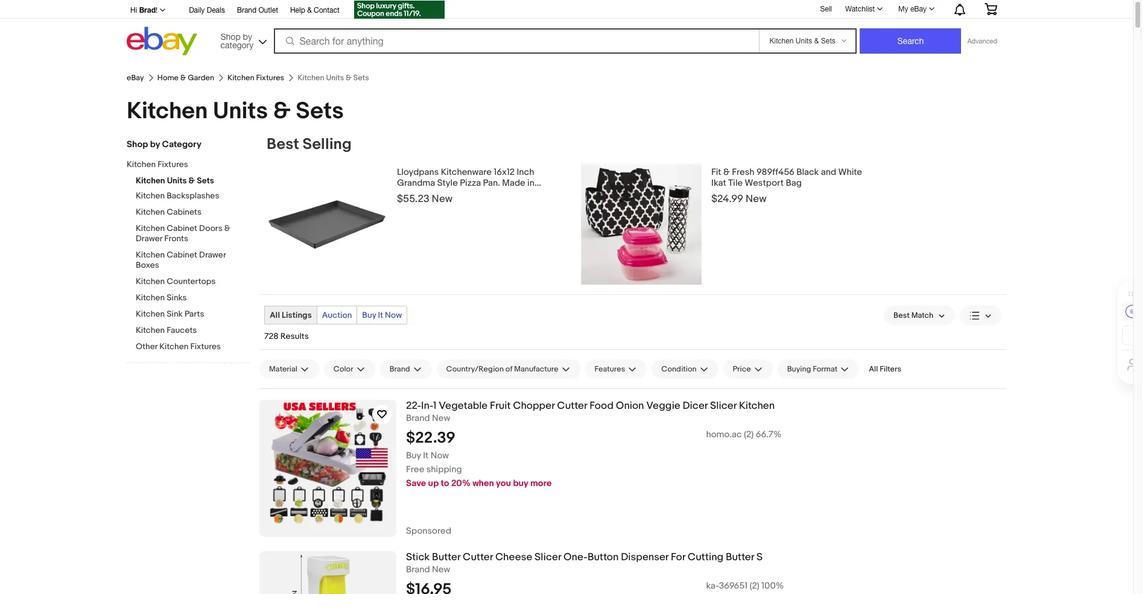 Task type: describe. For each thing, give the bounding box(es) containing it.
features
[[595, 364, 625, 374]]

advanced
[[968, 37, 997, 45]]

category
[[162, 139, 201, 150]]

none submit inside shop by category banner
[[860, 28, 962, 54]]

outlet
[[259, 6, 278, 14]]

fresh
[[732, 167, 755, 178]]

contact
[[314, 6, 340, 14]]

material button
[[259, 360, 319, 379]]

vegetable
[[439, 400, 488, 412]]

brand inside 22-in-1 vegetable fruit chopper cutter food onion veggie dicer slicer kitchen brand new
[[406, 413, 430, 424]]

100%
[[762, 580, 784, 592]]

brand button
[[380, 360, 432, 379]]

kitchen fixtures kitchen units & sets kitchen backsplashes kitchen cabinets kitchen cabinet doors & drawer fronts kitchen cabinet drawer boxes kitchen countertops kitchen sinks kitchen sink parts kitchen faucets other kitchen fixtures
[[127, 159, 231, 352]]

1
[[433, 400, 437, 412]]

$22.39
[[406, 429, 456, 448]]

country/region of manufacture
[[446, 364, 559, 374]]

kitchen faucets link
[[136, 325, 250, 337]]

results
[[280, 331, 309, 342]]

condition button
[[652, 360, 718, 379]]

listings
[[282, 310, 312, 320]]

shop by category
[[221, 32, 254, 50]]

boxes
[[136, 260, 159, 270]]

by for category
[[243, 32, 252, 41]]

dispenser
[[621, 552, 669, 564]]

home & garden
[[157, 73, 214, 83]]

kitchen sink parts link
[[136, 309, 250, 320]]

get the coupon image
[[354, 1, 445, 19]]

& right home on the left of page
[[180, 73, 186, 83]]

kitchen inside 22-in-1 vegetable fruit chopper cutter food onion veggie dicer slicer kitchen brand new
[[739, 400, 775, 412]]

now inside $22.39 buy it now free shipping save up to 20% when you buy more
[[431, 450, 449, 462]]

kitchen sinks link
[[136, 293, 250, 304]]

new inside stick butter cutter cheese slicer one-button dispenser for cutting butter s brand new
[[432, 564, 450, 576]]

when
[[473, 478, 494, 489]]

inch
[[517, 167, 534, 178]]

save
[[406, 478, 426, 489]]

& inside account navigation
[[307, 6, 312, 14]]

ebay link
[[127, 73, 144, 83]]

989ff456
[[757, 167, 795, 178]]

22-in-1 vegetable fruit chopper cutter food onion veggie dicer slicer kitchen brand new
[[406, 400, 775, 424]]

2 butter from the left
[[726, 552, 754, 564]]

& inside "fit & fresh 989ff456 black and white ikat tile westport bag $24.99 new"
[[723, 167, 730, 178]]

new down style
[[432, 193, 453, 205]]

category
[[221, 40, 254, 50]]

material
[[269, 364, 297, 374]]

1 vertical spatial ebay
[[127, 73, 144, 83]]

0 vertical spatial drawer
[[136, 234, 162, 244]]

shop for shop by category
[[221, 32, 241, 41]]

1 vertical spatial (2)
[[750, 580, 760, 592]]

buying
[[787, 364, 811, 374]]

2 vertical spatial fixtures
[[190, 342, 221, 352]]

now inside the buy it now link
[[385, 310, 402, 320]]

one-
[[564, 552, 588, 564]]

best match button
[[884, 306, 955, 325]]

cabinets
[[167, 207, 202, 217]]

pan.
[[483, 177, 500, 189]]

buy it now
[[362, 310, 402, 320]]

features button
[[585, 360, 647, 379]]

watchlist link
[[839, 2, 888, 16]]

units inside kitchen fixtures kitchen units & sets kitchen backsplashes kitchen cabinets kitchen cabinet doors & drawer fronts kitchen cabinet drawer boxes kitchen countertops kitchen sinks kitchen sink parts kitchen faucets other kitchen fixtures
[[167, 176, 187, 186]]

0 vertical spatial units
[[213, 97, 268, 126]]

my
[[899, 5, 909, 13]]

& right doors
[[224, 223, 231, 234]]

help & contact
[[290, 6, 340, 14]]

auction link
[[317, 307, 357, 324]]

price button
[[723, 360, 773, 379]]

!
[[156, 6, 158, 14]]

buy it now link
[[357, 307, 407, 324]]

main content containing best selling
[[259, 135, 1007, 594]]

lloydpans kitchenware 16x12 inch grandma style pizza pan. made in the usa fits link
[[397, 164, 548, 200]]

369651
[[719, 580, 748, 592]]

shop by category button
[[215, 27, 269, 53]]

cutter inside 22-in-1 vegetable fruit chopper cutter food onion veggie dicer slicer kitchen brand new
[[557, 400, 587, 412]]

22-in-1 vegetable fruit chopper cutter food onion veggie dicer slicer kitchen image
[[259, 400, 396, 537]]

1 cabinet from the top
[[167, 223, 197, 234]]

fixtures for kitchen fixtures kitchen units & sets kitchen backsplashes kitchen cabinets kitchen cabinet doors & drawer fronts kitchen cabinet drawer boxes kitchen countertops kitchen sinks kitchen sink parts kitchen faucets other kitchen fixtures
[[158, 159, 188, 170]]

pizza
[[460, 177, 481, 189]]

stick butter cutter cheese slicer one-button dispenser for cutting butter s link
[[406, 552, 1007, 564]]

22-in-1 vegetable fruit chopper cutter food onion veggie dicer slicer kitchen link
[[406, 400, 1007, 413]]

help
[[290, 6, 305, 14]]

fronts
[[164, 234, 188, 244]]

all for all listings
[[270, 310, 280, 320]]

free
[[406, 464, 424, 475]]

condition
[[662, 364, 697, 374]]

ebay inside account navigation
[[911, 5, 927, 13]]

20%
[[451, 478, 471, 489]]

ka-369651 (2) 100%
[[706, 580, 784, 592]]

home
[[157, 73, 179, 83]]

Search for anything text field
[[275, 30, 757, 52]]

usa
[[414, 188, 432, 200]]

0 vertical spatial kitchen fixtures link
[[228, 73, 284, 83]]

style
[[437, 177, 458, 189]]

shop by category
[[127, 139, 201, 150]]

all filters button
[[864, 360, 906, 379]]

brand inside stick butter cutter cheese slicer one-button dispenser for cutting butter s brand new
[[406, 564, 430, 576]]

in
[[527, 177, 535, 189]]

cutting
[[688, 552, 724, 564]]

and
[[821, 167, 836, 178]]

kitchen backsplashes link
[[136, 191, 250, 202]]

view: list view image
[[970, 309, 992, 322]]



Task type: locate. For each thing, give the bounding box(es) containing it.
selling
[[303, 135, 352, 154]]

0 vertical spatial ebay
[[911, 5, 927, 13]]

food
[[590, 400, 614, 412]]

slicer inside 22-in-1 vegetable fruit chopper cutter food onion veggie dicer slicer kitchen brand new
[[710, 400, 737, 412]]

1 horizontal spatial shop
[[221, 32, 241, 41]]

0 horizontal spatial ebay
[[127, 73, 144, 83]]

new down westport
[[746, 193, 767, 205]]

kitchen fixtures link
[[228, 73, 284, 83], [127, 159, 241, 171]]

country/region
[[446, 364, 504, 374]]

0 vertical spatial it
[[378, 310, 383, 320]]

0 vertical spatial shop
[[221, 32, 241, 41]]

0 horizontal spatial sets
[[197, 176, 214, 186]]

$24.99
[[711, 193, 744, 205]]

kitchen fixtures
[[228, 73, 284, 83]]

grandma
[[397, 177, 435, 189]]

kitchen cabinet doors & drawer fronts link
[[136, 223, 250, 245]]

slicer inside stick butter cutter cheese slicer one-button dispenser for cutting butter s brand new
[[535, 552, 561, 564]]

0 horizontal spatial it
[[378, 310, 383, 320]]

advanced link
[[962, 29, 1004, 53]]

1 horizontal spatial all
[[869, 364, 878, 374]]

more
[[530, 478, 552, 489]]

sinks
[[167, 293, 187, 303]]

all up 728 on the bottom of page
[[270, 310, 280, 320]]

buy inside $22.39 buy it now free shipping save up to 20% when you buy more
[[406, 450, 421, 462]]

0 horizontal spatial shop
[[127, 139, 148, 150]]

1 vertical spatial units
[[167, 176, 187, 186]]

it right auction link
[[378, 310, 383, 320]]

fits
[[434, 188, 448, 200]]

best left 'selling'
[[267, 135, 299, 154]]

best match
[[894, 311, 934, 320]]

1 horizontal spatial by
[[243, 32, 252, 41]]

now up shipping
[[431, 450, 449, 462]]

now up the brand dropdown button
[[385, 310, 402, 320]]

0 vertical spatial cabinet
[[167, 223, 197, 234]]

1 vertical spatial cutter
[[463, 552, 493, 564]]

1 vertical spatial best
[[894, 311, 910, 320]]

units down kitchen fixtures
[[213, 97, 268, 126]]

kitchen
[[228, 73, 254, 83], [127, 97, 208, 126], [127, 159, 156, 170], [136, 176, 165, 186], [136, 191, 165, 201], [136, 207, 165, 217], [136, 223, 165, 234], [136, 250, 165, 260], [136, 276, 165, 287], [136, 293, 165, 303], [136, 309, 165, 319], [136, 325, 165, 336], [159, 342, 189, 352], [739, 400, 775, 412]]

shop down deals
[[221, 32, 241, 41]]

cutter left cheese
[[463, 552, 493, 564]]

22-
[[406, 400, 421, 412]]

sink
[[167, 309, 183, 319]]

shop by category banner
[[124, 0, 1007, 59]]

chopper
[[513, 400, 555, 412]]

new down 1
[[432, 413, 450, 424]]

cabinet
[[167, 223, 197, 234], [167, 250, 197, 260]]

0 horizontal spatial drawer
[[136, 234, 162, 244]]

1 vertical spatial it
[[423, 450, 429, 462]]

cutter left food
[[557, 400, 587, 412]]

1 vertical spatial all
[[869, 364, 878, 374]]

fixtures down kitchen faucets link
[[190, 342, 221, 352]]

westport
[[745, 177, 784, 189]]

1 horizontal spatial butter
[[726, 552, 754, 564]]

0 vertical spatial by
[[243, 32, 252, 41]]

brand outlet
[[237, 6, 278, 14]]

it up free at bottom left
[[423, 450, 429, 462]]

account navigation
[[124, 0, 1007, 21]]

ka-
[[706, 580, 719, 592]]

butter left s
[[726, 552, 754, 564]]

to
[[441, 478, 449, 489]]

728 results
[[264, 331, 309, 342]]

0 vertical spatial buy
[[362, 310, 376, 320]]

auction
[[322, 310, 352, 320]]

& up 'backsplashes'
[[189, 176, 195, 186]]

filters
[[880, 364, 902, 374]]

1 vertical spatial fixtures
[[158, 159, 188, 170]]

by down brand outlet link
[[243, 32, 252, 41]]

brad
[[139, 5, 156, 14]]

1 horizontal spatial slicer
[[710, 400, 737, 412]]

other
[[136, 342, 158, 352]]

buy
[[362, 310, 376, 320], [406, 450, 421, 462]]

daily
[[189, 6, 205, 14]]

$55.23
[[397, 193, 430, 205]]

made
[[502, 177, 525, 189]]

0 horizontal spatial now
[[385, 310, 402, 320]]

kitchen cabinets link
[[136, 207, 250, 218]]

0 vertical spatial (2)
[[744, 429, 754, 440]]

price
[[733, 364, 751, 374]]

fixtures down category
[[158, 159, 188, 170]]

1 horizontal spatial now
[[431, 450, 449, 462]]

all filters
[[869, 364, 902, 374]]

1 butter from the left
[[432, 552, 461, 564]]

best for best match
[[894, 311, 910, 320]]

drawer
[[136, 234, 162, 244], [199, 250, 226, 260]]

66.7%
[[756, 429, 782, 440]]

other kitchen fixtures link
[[136, 342, 250, 353]]

fixtures for kitchen fixtures
[[256, 73, 284, 83]]

it inside $22.39 buy it now free shipping save up to 20% when you buy more
[[423, 450, 429, 462]]

& down kitchen fixtures
[[273, 97, 291, 126]]

ebay right 'my'
[[911, 5, 927, 13]]

buying format button
[[778, 360, 859, 379]]

fit
[[711, 167, 721, 178]]

your shopping cart image
[[984, 3, 998, 15]]

buying format
[[787, 364, 838, 374]]

brand up 22-
[[390, 364, 410, 374]]

kitchen fixtures link down category at left top
[[228, 73, 284, 83]]

deals
[[207, 6, 225, 14]]

lloydpans
[[397, 167, 439, 178]]

new down sponsored
[[432, 564, 450, 576]]

0 horizontal spatial by
[[150, 139, 160, 150]]

1 horizontal spatial drawer
[[199, 250, 226, 260]]

ebay left home on the left of page
[[127, 73, 144, 83]]

veggie
[[646, 400, 681, 412]]

hi
[[130, 6, 137, 14]]

lloydpans kitchenware 16x12 inch grandma style pizza pan. made in the usa fits image
[[267, 198, 387, 251]]

buy right auction link
[[362, 310, 376, 320]]

0 horizontal spatial cutter
[[463, 552, 493, 564]]

brand down stick
[[406, 564, 430, 576]]

1 horizontal spatial cutter
[[557, 400, 587, 412]]

all for all filters
[[869, 364, 878, 374]]

cutter inside stick butter cutter cheese slicer one-button dispenser for cutting butter s brand new
[[463, 552, 493, 564]]

0 vertical spatial fixtures
[[256, 73, 284, 83]]

units
[[213, 97, 268, 126], [167, 176, 187, 186]]

0 horizontal spatial all
[[270, 310, 280, 320]]

1 vertical spatial drawer
[[199, 250, 226, 260]]

buy
[[513, 478, 528, 489]]

1 vertical spatial by
[[150, 139, 160, 150]]

brand left outlet
[[237, 6, 257, 14]]

by left category
[[150, 139, 160, 150]]

1 horizontal spatial units
[[213, 97, 268, 126]]

cabinet down cabinets
[[167, 223, 197, 234]]

2 cabinet from the top
[[167, 250, 197, 260]]

0 horizontal spatial fixtures
[[158, 159, 188, 170]]

1 horizontal spatial ebay
[[911, 5, 927, 13]]

by for category
[[150, 139, 160, 150]]

new inside 22-in-1 vegetable fruit chopper cutter food onion veggie dicer slicer kitchen brand new
[[432, 413, 450, 424]]

kitchen units & sets
[[127, 97, 344, 126]]

0 vertical spatial cutter
[[557, 400, 587, 412]]

sponsored
[[406, 526, 452, 537]]

best selling
[[267, 135, 352, 154]]

1 horizontal spatial it
[[423, 450, 429, 462]]

cabinet down fronts
[[167, 250, 197, 260]]

ikat
[[711, 177, 726, 189]]

1 vertical spatial cabinet
[[167, 250, 197, 260]]

fit & fresh 989ff456 black and white ikat tile westport bag image
[[581, 164, 702, 285]]

best left match at the right
[[894, 311, 910, 320]]

country/region of manufacture button
[[437, 360, 580, 379]]

new inside "fit & fresh 989ff456 black and white ikat tile westport bag $24.99 new"
[[746, 193, 767, 205]]

0 vertical spatial slicer
[[710, 400, 737, 412]]

for
[[671, 552, 686, 564]]

1 horizontal spatial sets
[[296, 97, 344, 126]]

sell link
[[815, 5, 838, 13]]

2 horizontal spatial fixtures
[[256, 73, 284, 83]]

buy up free at bottom left
[[406, 450, 421, 462]]

shop inside shop by category
[[221, 32, 241, 41]]

(2)
[[744, 429, 754, 440], [750, 580, 760, 592]]

& right help
[[307, 6, 312, 14]]

0 horizontal spatial butter
[[432, 552, 461, 564]]

main content
[[259, 135, 1007, 594]]

0 horizontal spatial units
[[167, 176, 187, 186]]

fixtures down shop by category dropdown button
[[256, 73, 284, 83]]

butter right stick
[[432, 552, 461, 564]]

best for best selling
[[267, 135, 299, 154]]

1 horizontal spatial best
[[894, 311, 910, 320]]

best inside dropdown button
[[894, 311, 910, 320]]

drawer down doors
[[199, 250, 226, 260]]

0 horizontal spatial best
[[267, 135, 299, 154]]

1 horizontal spatial fixtures
[[190, 342, 221, 352]]

format
[[813, 364, 838, 374]]

lloydpans kitchenware 16x12 inch grandma style pizza pan. made in the usa fits
[[397, 167, 535, 200]]

1 vertical spatial buy
[[406, 450, 421, 462]]

0 vertical spatial sets
[[296, 97, 344, 126]]

the
[[397, 188, 412, 200]]

brand inside account navigation
[[237, 6, 257, 14]]

1 vertical spatial kitchen fixtures link
[[127, 159, 241, 171]]

by inside shop by category
[[243, 32, 252, 41]]

(2) left 66.7%
[[744, 429, 754, 440]]

0 horizontal spatial buy
[[362, 310, 376, 320]]

1 vertical spatial sets
[[197, 176, 214, 186]]

sets up 'selling'
[[296, 97, 344, 126]]

shop left category
[[127, 139, 148, 150]]

1 vertical spatial slicer
[[535, 552, 561, 564]]

backsplashes
[[167, 191, 219, 201]]

brand inside dropdown button
[[390, 364, 410, 374]]

fit & fresh 989ff456 black and white ikat tile westport bag $24.99 new
[[711, 167, 862, 205]]

all left filters
[[869, 364, 878, 374]]

0 vertical spatial all
[[270, 310, 280, 320]]

1 vertical spatial shop
[[127, 139, 148, 150]]

sets inside kitchen fixtures kitchen units & sets kitchen backsplashes kitchen cabinets kitchen cabinet doors & drawer fronts kitchen cabinet drawer boxes kitchen countertops kitchen sinks kitchen sink parts kitchen faucets other kitchen fixtures
[[197, 176, 214, 186]]

cheese
[[495, 552, 532, 564]]

1 horizontal spatial buy
[[406, 450, 421, 462]]

0 horizontal spatial slicer
[[535, 552, 561, 564]]

kitchen fixtures link down category
[[127, 159, 241, 171]]

slicer right dicer
[[710, 400, 737, 412]]

brand outlet link
[[237, 4, 278, 17]]

0 vertical spatial now
[[385, 310, 402, 320]]

my ebay link
[[892, 2, 940, 16]]

brand down 22-
[[406, 413, 430, 424]]

shop for shop by category
[[127, 139, 148, 150]]

s
[[757, 552, 763, 564]]

watchlist
[[845, 5, 875, 13]]

stick butter cutter cheese slicer one-button dispenser for cutting butter s brand new
[[406, 552, 763, 576]]

brand
[[237, 6, 257, 14], [390, 364, 410, 374], [406, 413, 430, 424], [406, 564, 430, 576]]

1 vertical spatial now
[[431, 450, 449, 462]]

0 vertical spatial best
[[267, 135, 299, 154]]

slicer left one-
[[535, 552, 561, 564]]

None submit
[[860, 28, 962, 54]]

(2) left 100%
[[750, 580, 760, 592]]

& right fit
[[723, 167, 730, 178]]

units up 'backsplashes'
[[167, 176, 187, 186]]

drawer up "boxes"
[[136, 234, 162, 244]]

hi brad !
[[130, 5, 158, 14]]

homo.ac (2) 66.7%
[[706, 429, 782, 440]]

sets up 'backsplashes'
[[197, 176, 214, 186]]

countertops
[[167, 276, 216, 287]]

sell
[[820, 5, 832, 13]]

all inside button
[[869, 364, 878, 374]]

faucets
[[167, 325, 197, 336]]



Task type: vqa. For each thing, say whether or not it's contained in the screenshot.
You can change quantities in your cart.
no



